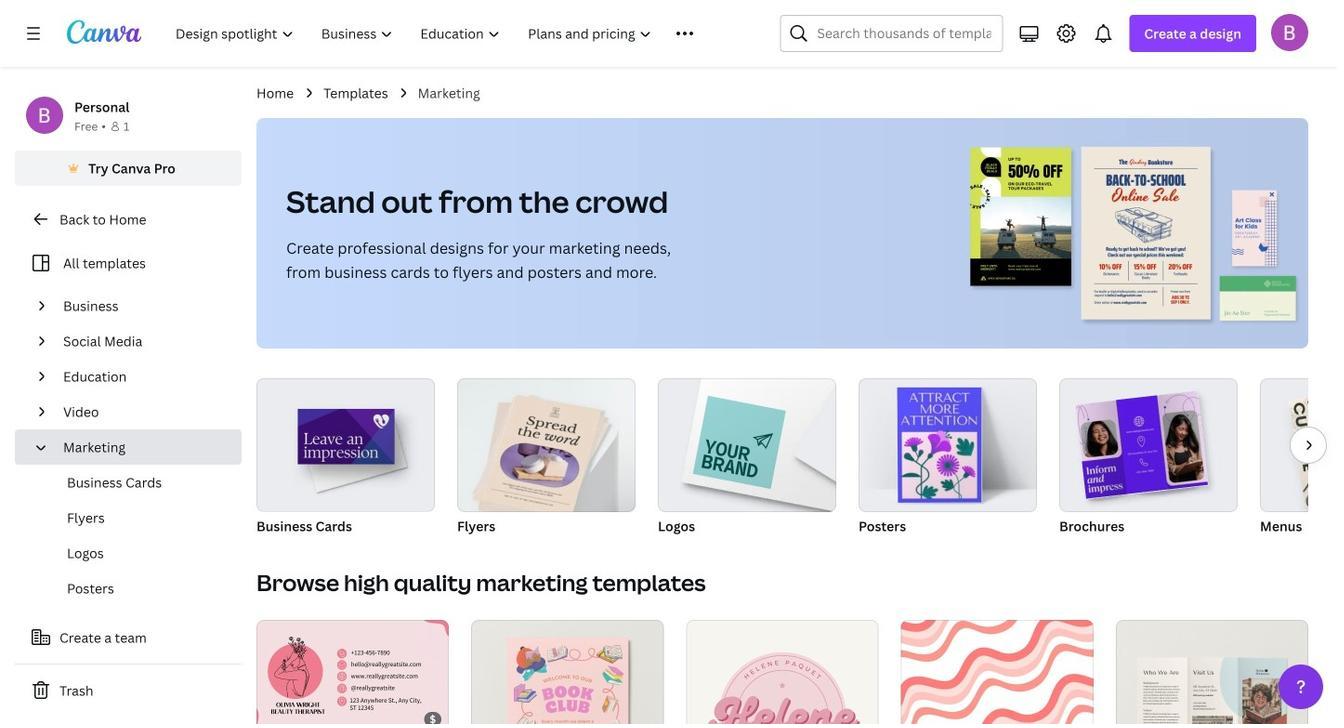 Task type: locate. For each thing, give the bounding box(es) containing it.
None search field
[[780, 15, 1004, 52]]

Search search field
[[818, 16, 991, 51]]

brochure image
[[1060, 378, 1238, 512], [1076, 391, 1209, 499]]

top level navigation element
[[164, 15, 736, 52], [164, 15, 736, 52]]

poster image
[[859, 378, 1038, 512], [898, 388, 982, 503]]

business card image
[[257, 378, 435, 512], [298, 409, 395, 464]]

pink orange green colorful book club flyer image
[[472, 620, 664, 724]]

pink bold retro aesthetic makeup artist circle logo image
[[687, 620, 879, 724]]

flyer image
[[457, 378, 636, 512], [482, 395, 602, 518]]

menu image
[[1261, 378, 1339, 512]]

bob builder image
[[1272, 14, 1309, 51]]

logo image
[[658, 378, 837, 512], [693, 396, 786, 489]]



Task type: describe. For each thing, give the bounding box(es) containing it.
bookstore product trifold brochure in brown pastel green beige organic shapes and blobs style image
[[1116, 620, 1309, 724]]

stand out from the crowd image
[[963, 118, 1309, 349]]

groovy pastel pink background poster image
[[901, 620, 1094, 724]]

pink and black minimal personalised business card image
[[257, 620, 449, 724]]



Task type: vqa. For each thing, say whether or not it's contained in the screenshot.
the LMS
no



